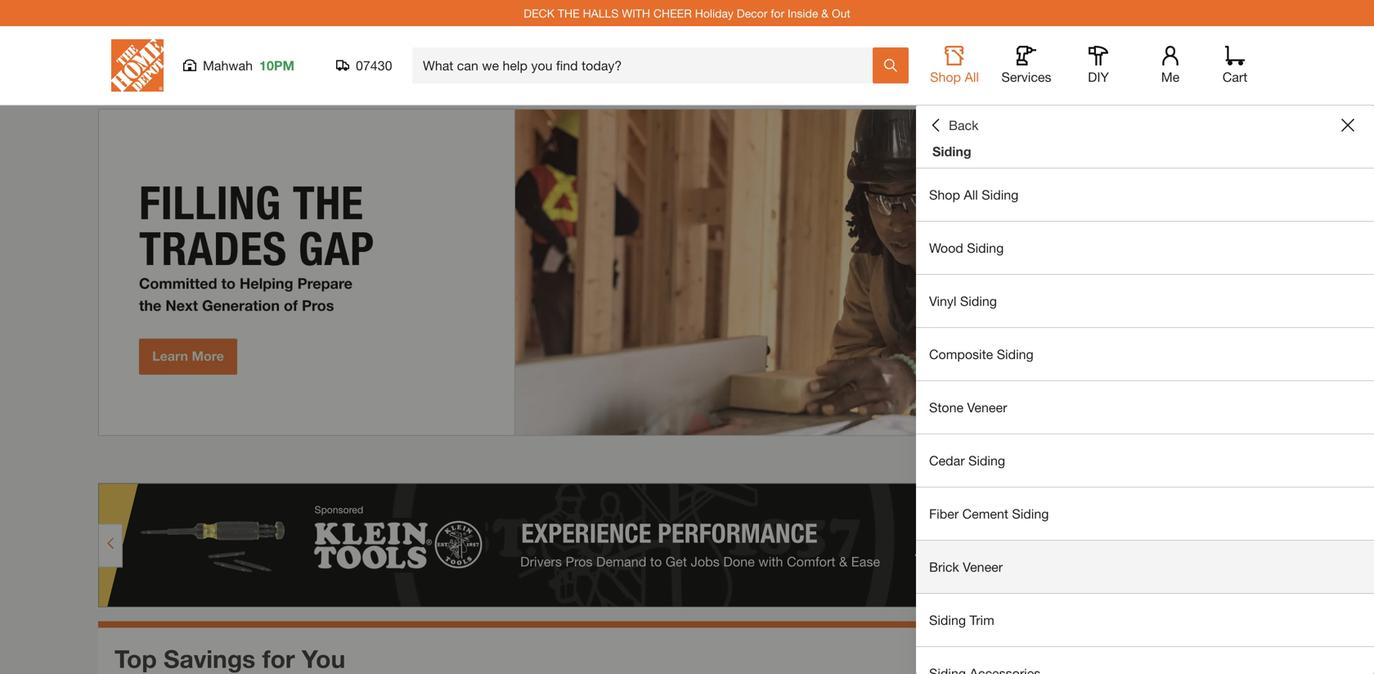 Task type: describe. For each thing, give the bounding box(es) containing it.
me
[[1161, 69, 1180, 85]]

0 horizontal spatial for
[[262, 644, 295, 673]]

top
[[115, 644, 157, 673]]

services button
[[1000, 46, 1053, 85]]

diy button
[[1072, 46, 1125, 85]]

out
[[832, 6, 851, 20]]

shop for shop all
[[930, 69, 961, 85]]

deck
[[524, 6, 555, 20]]

mahwah 10pm
[[203, 58, 294, 73]]

veneer for stone veneer
[[967, 400, 1007, 415]]

07430 button
[[336, 57, 393, 74]]

deck the halls with cheer holiday decor for inside & out link
[[524, 6, 851, 20]]

fiber cement siding link
[[916, 488, 1374, 540]]

siding right vinyl
[[960, 293, 997, 309]]

siding right wood
[[967, 240, 1004, 256]]

stone veneer
[[929, 400, 1007, 415]]

shop all
[[930, 69, 979, 85]]

back
[[949, 117, 979, 133]]

cedar siding
[[929, 453, 1005, 468]]

savings
[[164, 644, 255, 673]]

cheer
[[653, 6, 692, 20]]

cart
[[1223, 69, 1248, 85]]

stone veneer link
[[916, 381, 1374, 434]]

holiday
[[695, 6, 734, 20]]

all for shop all siding
[[964, 187, 978, 202]]

cedar siding link
[[916, 434, 1374, 487]]

siding up wood siding
[[982, 187, 1019, 202]]

shop all button
[[928, 46, 981, 85]]

fiber cement siding
[[929, 506, 1049, 521]]

cement
[[962, 506, 1009, 521]]

siding trim
[[929, 612, 994, 628]]

What can we help you find today? search field
[[423, 48, 872, 83]]

services
[[1002, 69, 1052, 85]]

all for shop all
[[965, 69, 979, 85]]

siding right "cement"
[[1012, 506, 1049, 521]]



Task type: locate. For each thing, give the bounding box(es) containing it.
1 vertical spatial shop
[[929, 187, 960, 202]]

0 vertical spatial for
[[771, 6, 785, 20]]

the
[[558, 6, 580, 20]]

the home depot logo image
[[111, 39, 164, 92]]

cedar
[[929, 453, 965, 468]]

brick veneer
[[929, 559, 1003, 575]]

composite siding link
[[916, 328, 1374, 380]]

07430
[[356, 58, 392, 73]]

shop up back button
[[930, 69, 961, 85]]

&
[[821, 6, 829, 20]]

deck the halls with cheer holiday decor for inside & out
[[524, 6, 851, 20]]

veneer for brick veneer
[[963, 559, 1003, 575]]

wood siding
[[929, 240, 1004, 256]]

shop all siding
[[929, 187, 1019, 202]]

shop
[[930, 69, 961, 85], [929, 187, 960, 202]]

all inside button
[[965, 69, 979, 85]]

inside
[[788, 6, 818, 20]]

feedback link image
[[1352, 276, 1374, 365]]

siding right composite
[[997, 346, 1034, 362]]

0 vertical spatial shop
[[930, 69, 961, 85]]

all up back at the right top of the page
[[965, 69, 979, 85]]

vinyl siding
[[929, 293, 997, 309]]

shop up wood
[[929, 187, 960, 202]]

top savings for you
[[115, 644, 345, 673]]

cart link
[[1217, 46, 1253, 85]]

with
[[622, 6, 650, 20]]

all
[[965, 69, 979, 85], [964, 187, 978, 202]]

brick veneer link
[[916, 541, 1374, 593]]

drawer close image
[[1341, 119, 1355, 132]]

shop for shop all siding
[[929, 187, 960, 202]]

menu
[[916, 169, 1374, 674]]

stone
[[929, 400, 964, 415]]

menu containing shop all siding
[[916, 169, 1374, 674]]

veneer inside "link"
[[963, 559, 1003, 575]]

0 vertical spatial veneer
[[967, 400, 1007, 415]]

vinyl siding link
[[916, 275, 1374, 327]]

wood siding link
[[916, 222, 1374, 274]]

vinyl
[[929, 293, 957, 309]]

brick
[[929, 559, 959, 575]]

halls
[[583, 6, 619, 20]]

decor
[[737, 6, 768, 20]]

for left you
[[262, 644, 295, 673]]

for
[[771, 6, 785, 20], [262, 644, 295, 673]]

mahwah
[[203, 58, 253, 73]]

all up wood siding
[[964, 187, 978, 202]]

1 vertical spatial veneer
[[963, 559, 1003, 575]]

1 vertical spatial for
[[262, 644, 295, 673]]

you
[[302, 644, 345, 673]]

siding down back button
[[933, 144, 972, 159]]

siding left trim
[[929, 612, 966, 628]]

me button
[[1144, 46, 1197, 85]]

veneer
[[967, 400, 1007, 415], [963, 559, 1003, 575]]

1 vertical spatial all
[[964, 187, 978, 202]]

diy
[[1088, 69, 1109, 85]]

siding trim link
[[916, 594, 1374, 646]]

trim
[[970, 612, 994, 628]]

siding
[[933, 144, 972, 159], [982, 187, 1019, 202], [967, 240, 1004, 256], [960, 293, 997, 309], [997, 346, 1034, 362], [968, 453, 1005, 468], [1012, 506, 1049, 521], [929, 612, 966, 628]]

10pm
[[259, 58, 294, 73]]

siding right cedar
[[968, 453, 1005, 468]]

veneer right the brick
[[963, 559, 1003, 575]]

veneer right stone
[[967, 400, 1007, 415]]

composite siding
[[929, 346, 1034, 362]]

shop inside button
[[930, 69, 961, 85]]

1 horizontal spatial for
[[771, 6, 785, 20]]

fiber
[[929, 506, 959, 521]]

composite
[[929, 346, 993, 362]]

0 vertical spatial all
[[965, 69, 979, 85]]

image for filling the trades gap committed to helping prepare  the next generation of pros image
[[98, 109, 1276, 436]]

for left the inside
[[771, 6, 785, 20]]

wood
[[929, 240, 963, 256]]

shop all siding link
[[916, 169, 1374, 221]]

back button
[[929, 117, 979, 133]]



Task type: vqa. For each thing, say whether or not it's contained in the screenshot.
The Home Depot Logo
yes



